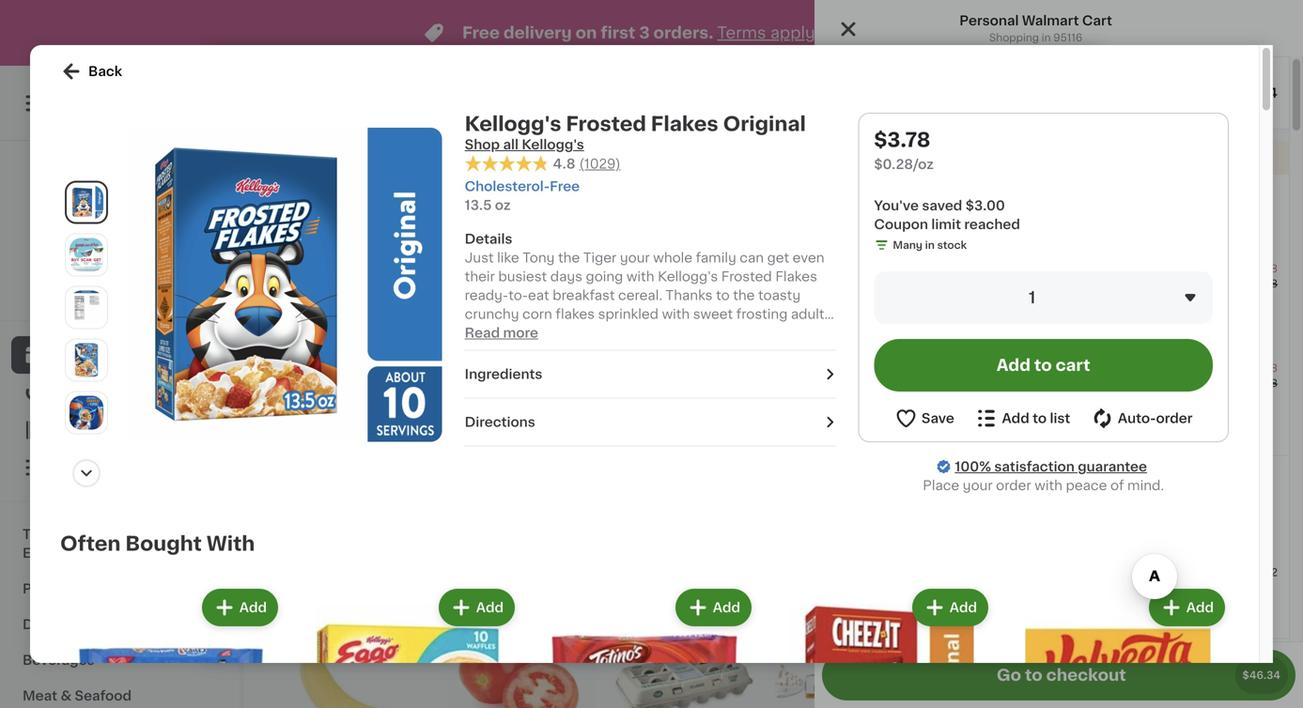 Task type: vqa. For each thing, say whether or not it's contained in the screenshot.


Task type: describe. For each thing, give the bounding box(es) containing it.
increment quantity of kellogg's rice krispies breakfast cereal original image
[[342, 173, 364, 196]]

98
[[416, 650, 430, 660]]

on
[[576, 25, 597, 41]]

back button
[[60, 60, 122, 83]]

1 ct for kellogg's rice krispies breakfast cereal original
[[1195, 273, 1217, 286]]

many in stock down "42"
[[301, 437, 375, 448]]

$ inside $ 5 34
[[1107, 391, 1114, 402]]

dairy & eggs link
[[11, 607, 228, 643]]

bought
[[125, 534, 202, 554]]

$4.82
[[1249, 568, 1278, 578]]

family inside raisin bran breakfast cereal, family breakfast, fiber cereal, original
[[964, 375, 1008, 388]]

directions
[[465, 416, 536, 429]]

0 horizontal spatial 78
[[241, 650, 255, 660]]

buy for buy it again
[[53, 386, 79, 400]]

almond
[[1018, 559, 1069, 572]]

stock down eligible
[[938, 240, 967, 251]]

original inside kellogg's frosted flakes original shop all kellogg's
[[723, 114, 806, 134]]

more inside spend $15, save $5 spend $10.18 more to redeem
[[958, 492, 985, 503]]

add to cart
[[997, 358, 1091, 374]]

0 vertical spatial 100% satisfaction guarantee link
[[907, 102, 1058, 118]]

essentials
[[23, 547, 92, 560]]

raspberries
[[1103, 415, 1182, 428]]

produce
[[23, 583, 80, 596]]

eligible
[[935, 222, 984, 235]]

2 vertical spatial satisfaction
[[995, 461, 1075, 474]]

to for add to list
[[1033, 412, 1047, 425]]

thanksgiving meal essentials
[[23, 528, 149, 560]]

seedless
[[694, 415, 755, 428]]

1 ct for frosted flakes breakfast cereal, kids cereal, family breakfast, original
[[1195, 372, 1217, 386]]

raisin inside '5 raisin bran breakfast cereal, family breakfast, fiber cereal, original'
[[740, 356, 780, 369]]

cereal, up 24 oz
[[390, 394, 437, 407]]

$5.48 for frosted flakes breakfast cereal, kids cereal, family breakfast, original
[[1248, 379, 1278, 389]]

$10.18
[[924, 492, 955, 503]]

(1029) button
[[579, 154, 621, 173]]

$ 3
[[743, 649, 763, 669]]

1 horizontal spatial first
[[860, 151, 887, 165]]

$3.98 for kellogg's rice krispies breakfast cereal original
[[1248, 264, 1278, 274]]

$ inside $ 3
[[743, 650, 750, 660]]

product group containing frosted flakes breakfast cereal, kids cereal, family breakfast, original
[[815, 348, 1290, 448]]

original inside 'frosted flakes breakfast cereal, kids cereal, family breakfast, original'
[[460, 412, 512, 426]]

kellogg's rice krispies breakfast cereal original image
[[826, 259, 866, 299]]

/pkg
[[659, 389, 692, 404]]

0 vertical spatial save
[[962, 193, 994, 206]]

extract
[[1072, 559, 1120, 572]]

buy it again link
[[11, 374, 228, 412]]

cholesterol-
[[465, 180, 550, 193]]

coupon
[[875, 218, 929, 231]]

to inside spend $15, save $5 spend $10.18 more to redeem
[[987, 492, 998, 503]]

place
[[923, 479, 960, 493]]

5 inside '5 raisin bran breakfast cereal, family breakfast, fiber cereal, original'
[[750, 331, 763, 351]]

original inside "frosted flakes breakfast cereal, kids cereal, family breakfast, original 24 oz"
[[1063, 377, 1115, 390]]

1 inside 1 44 each (est.)
[[457, 390, 466, 410]]

fiber inside '5 raisin bran breakfast cereal, family breakfast, fiber cereal, original'
[[810, 394, 843, 407]]

0 horizontal spatial kellogg's
[[216, 356, 276, 369]]

cereal inside button
[[896, 277, 939, 291]]

$ 4 86 /pkg (est.)
[[614, 389, 736, 410]]

oz inside "frosted flakes breakfast cereal, kids cereal, family breakfast, original 24 oz"
[[911, 396, 924, 406]]

1 vertical spatial rice
[[279, 356, 309, 369]]

everyday store prices
[[56, 275, 172, 285]]

cereal, up $ 5 34
[[1062, 362, 1109, 375]]

see eligible items button
[[887, 212, 1043, 244]]

in down sweet,
[[965, 448, 975, 459]]

stock down seedless,
[[978, 448, 1007, 459]]

lb
[[948, 471, 958, 481]]

many in stock down see
[[893, 240, 967, 251]]

3 choose replacement button from the top
[[888, 603, 1021, 620]]

(397)
[[285, 414, 312, 425]]

ready-
[[775, 434, 823, 447]]

44
[[467, 391, 482, 402]]

3 inside limited time offer region
[[640, 25, 650, 41]]

krispies inside button
[[993, 262, 1046, 275]]

0 vertical spatial guarantee
[[1004, 105, 1058, 115]]

remove button for kellogg's rice krispies breakfast cereal original
[[1028, 320, 1093, 337]]

harvest
[[639, 415, 691, 428]]

flakes for frosted flakes breakfast cereal, kids cereal, family breakfast, original
[[444, 356, 486, 369]]

4 for $ 4 86 /pkg (est.)
[[621, 390, 635, 410]]

4 product group from the top
[[815, 640, 1290, 709]]

delivery inside limited time offer region
[[504, 25, 572, 41]]

stock left 24 oz
[[345, 437, 375, 448]]

0 vertical spatial satisfaction
[[938, 105, 1001, 115]]

2 horizontal spatial 100%
[[955, 461, 992, 474]]

0 horizontal spatial 48
[[241, 332, 256, 342]]

86
[[637, 391, 651, 402]]

ct for kellogg's rice krispies breakfast cereal original
[[1203, 273, 1217, 286]]

breakfast inside "frosted flakes breakfast cereal, kids cereal, family breakfast, original 24 oz"
[[996, 362, 1059, 375]]

organic for organic
[[448, 370, 491, 380]]

cart
[[1056, 358, 1091, 374]]

auto-
[[1119, 412, 1157, 425]]

oz inside raspberries package 12 oz container
[[1116, 434, 1129, 444]]

0 horizontal spatial $ 5 48
[[219, 331, 256, 351]]

saved
[[922, 199, 963, 212]]

$3.98 for frosted flakes breakfast cereal, kids cereal, family breakfast, original
[[1248, 363, 1278, 374]]

cereal, up $ 4 28
[[740, 375, 786, 388]]

1 inside field
[[1029, 290, 1036, 306]]

cereal, up eat
[[847, 394, 893, 407]]

stock down raspberries package 12 oz container
[[1166, 452, 1196, 463]]

breakfast inside raisin bran breakfast cereal, family breakfast, fiber cereal, original
[[991, 356, 1054, 369]]

frosted inside kellogg's frosted flakes original shop all kellogg's
[[566, 114, 647, 134]]

free inside limited time offer region
[[462, 25, 500, 41]]

buy any 2, save $3
[[887, 193, 1015, 206]]

redeem
[[1001, 492, 1041, 503]]

3 choose replacement from the top
[[909, 606, 1021, 617]]

remove kellogg's rice krispies breakfast cereal original image
[[234, 173, 257, 196]]

meat & seafood
[[23, 690, 132, 703]]

eat
[[843, 434, 864, 447]]

walmart logo image
[[78, 164, 161, 246]]

service type group
[[643, 85, 845, 122]]

dairy & eggs
[[23, 619, 110, 632]]

walmart inside walmart link
[[91, 253, 148, 266]]

choose for frosted flakes breakfast cereal, kids cereal, family breakfast, original
[[909, 423, 950, 433]]

breakfast inside '5 raisin bran breakfast cereal, family breakfast, fiber cereal, original'
[[817, 356, 880, 369]]

$5.48 element
[[390, 329, 550, 353]]

free!
[[963, 151, 995, 165]]

cereal, up add to list
[[1021, 394, 1068, 407]]

many down the container
[[1122, 452, 1152, 463]]

breakfast inside 'frosted flakes breakfast cereal, kids cereal, family breakfast, original'
[[390, 375, 453, 388]]

kids for frosted flakes breakfast cereal, kids cereal, family breakfast, original
[[507, 375, 535, 388]]

ct for frosted flakes breakfast cereal, kids cereal, family breakfast, original
[[1203, 372, 1217, 386]]

produce link
[[11, 572, 228, 607]]

organic bananas
[[446, 415, 559, 428]]

save inside spend $15, save $5 spend $10.18 more to redeem
[[966, 474, 998, 487]]

eggs
[[77, 619, 110, 632]]

ingredients button
[[465, 365, 836, 384]]

4.8
[[553, 157, 576, 170]]

fresh fruit
[[282, 172, 394, 192]]

product group containing kellogg's rice krispies breakfast cereal original
[[815, 248, 1290, 348]]

each
[[490, 389, 527, 404]]

0 vertical spatial (1.03k)
[[635, 396, 671, 406]]

enlarge cereal & breakfast food kellogg's frosted flakes original angle_right (opens in a new tab) image
[[70, 291, 103, 325]]

shop inside kellogg's frosted flakes original shop all kellogg's
[[465, 138, 500, 151]]

24 oz
[[390, 429, 419, 440]]

kellogg's
[[522, 138, 585, 151]]

items
[[987, 222, 1025, 235]]

0
[[293, 390, 307, 410]]

pom
[[775, 415, 808, 428]]

recipes link
[[11, 412, 228, 449]]

kellogg's inside kellogg's frosted flakes original shop all kellogg's
[[465, 114, 562, 134]]

terms apply. link
[[718, 25, 820, 41]]

satisfaction inside button
[[79, 294, 142, 304]]

bananas
[[502, 415, 559, 428]]

in down see
[[926, 240, 935, 251]]

1 vertical spatial order
[[997, 479, 1032, 493]]

cereal & breakfast food kellogg's frosted flakes original hero image
[[128, 128, 442, 442]]

choose replacement button for frosted flakes breakfast cereal, kids cereal, family breakfast, original
[[888, 420, 1021, 437]]

0 vertical spatial $ 3 78
[[918, 331, 953, 351]]

you've
[[875, 199, 919, 212]]

with
[[207, 534, 255, 554]]

to- inside wonderful halos sweet, seedless, easy-to-peel mandarins
[[977, 453, 996, 466]]

go to checkout
[[997, 668, 1127, 684]]

all inside view all (30+) popup button
[[1071, 552, 1087, 565]]

$3.78 $0.28/oz
[[875, 130, 934, 171]]

add to cart button
[[875, 339, 1214, 392]]

$ 5 34
[[1107, 390, 1143, 410]]

$3.98 $5.48 for kellogg's rice krispies breakfast cereal original
[[1248, 264, 1278, 289]]

auto-order button
[[1091, 407, 1193, 431]]

0 vertical spatial 100% satisfaction guarantee
[[907, 105, 1058, 115]]

kids for frosted flakes breakfast cereal, kids cereal, family breakfast, original 24 oz
[[1112, 362, 1141, 375]]

original inside button
[[943, 277, 994, 291]]

cereal, up "44"
[[457, 375, 503, 388]]

78 inside product group
[[940, 332, 953, 342]]

lists link
[[11, 449, 228, 487]]

walmart inside personal walmart cart shopping in 95116
[[1023, 14, 1080, 27]]

0 horizontal spatial kellogg's rice krispies breakfast cereal original
[[216, 356, 365, 407]]

0 horizontal spatial shop
[[53, 349, 88, 362]]

0 vertical spatial 100%
[[907, 105, 936, 115]]

34
[[1129, 391, 1143, 402]]

2 horizontal spatial 48
[[940, 650, 955, 660]]

meat & seafood link
[[11, 679, 228, 709]]

details button
[[465, 230, 836, 249]]

limit
[[932, 218, 962, 231]]

enlarge cereal & breakfast food kellogg's frosted flakes original angle_back (opens in a new tab) image
[[70, 344, 103, 377]]

100% inside button
[[48, 294, 77, 304]]

breakfast, inside "frosted flakes breakfast cereal, kids cereal, family breakfast, original 24 oz"
[[993, 377, 1060, 390]]

$ 5 98
[[394, 649, 430, 669]]

kellogg's rice krispies breakfast cereal original inside button
[[896, 262, 1112, 291]]

$ inside $ 0 33
[[286, 391, 293, 402]]

all inside kellogg's frosted flakes original shop all kellogg's
[[503, 138, 519, 151]]

many in stock down the container
[[1122, 452, 1196, 463]]

raisin inside raisin bran breakfast cereal, family breakfast, fiber cereal, original
[[914, 356, 954, 369]]

grapes
[[640, 434, 688, 447]]

product group containing mccormick® pure almond extract
[[815, 545, 1290, 631]]

1 horizontal spatial $ 5 48
[[569, 649, 605, 669]]

0 vertical spatial $46.34
[[1230, 86, 1278, 100]]

13.5
[[465, 199, 492, 212]]

original inside raisin bran breakfast cereal, family breakfast, fiber cereal, original
[[914, 412, 966, 426]]

1 spend from the top
[[887, 474, 932, 487]]

first inside limited time offer region
[[601, 25, 636, 41]]

1 horizontal spatial 48
[[591, 650, 605, 660]]

1 vertical spatial delivery
[[891, 151, 945, 165]]

$ inside $ 4 28
[[778, 391, 785, 402]]

1 vertical spatial 100% satisfaction guarantee link
[[955, 458, 1148, 477]]

auto-order
[[1119, 412, 1193, 425]]

original left 0
[[216, 394, 267, 407]]

to for add to cart
[[1035, 358, 1052, 374]]

ingredients
[[465, 368, 543, 381]]

enlarge cereal & breakfast food kellogg's frosted flakes original angle_left (opens in a new tab) image
[[70, 238, 103, 272]]

2 horizontal spatial guarantee
[[1078, 461, 1148, 474]]

read more button
[[465, 324, 539, 343]]

many in stock down sweet,
[[933, 448, 1007, 459]]

oz inside product group
[[406, 429, 419, 440]]

fl
[[905, 579, 912, 589]]



Task type: locate. For each thing, give the bounding box(es) containing it.
2 vertical spatial kellogg's
[[216, 356, 276, 369]]

0 vertical spatial more
[[503, 327, 539, 340]]

2 4 from the left
[[621, 390, 635, 410]]

0 vertical spatial free
[[462, 25, 500, 41]]

& for meat
[[61, 690, 72, 703]]

kellogg's rice krispies breakfast cereal original up (397)
[[216, 356, 365, 407]]

wonderful inside wonderful halos sweet, seedless, easy-to-peel mandarins
[[939, 415, 1007, 428]]

2 horizontal spatial flakes
[[950, 362, 992, 375]]

oz
[[495, 199, 511, 212], [911, 396, 924, 406], [406, 429, 419, 440], [1116, 434, 1129, 444], [914, 579, 926, 589]]

first right your in the right of the page
[[860, 151, 887, 165]]

family inside 'frosted flakes breakfast cereal, kids cereal, family breakfast, original'
[[440, 394, 484, 407]]

fruit
[[345, 172, 394, 192]]

1 ct for mccormick® pure almond extract
[[1195, 569, 1217, 582]]

6
[[949, 390, 963, 410]]

flakes for frosted flakes breakfast cereal, kids cereal, family breakfast, original 24 oz
[[950, 362, 992, 375]]

enlarge cereal & breakfast food kellogg's frosted flakes original hero (opens in a new tab) image
[[70, 186, 103, 219]]

see eligible items
[[906, 222, 1025, 235]]

78
[[940, 332, 953, 342], [241, 650, 255, 660]]

original down $ 4 28
[[740, 412, 791, 426]]

2 replacement from the top
[[953, 423, 1021, 433]]

breakfast, up 24 oz
[[390, 412, 457, 426]]

to left the cart
[[1035, 358, 1052, 374]]

0 horizontal spatial to-
[[823, 434, 843, 447]]

cereal up $ 0 33 at the bottom of page
[[282, 375, 325, 388]]

item carousel region
[[282, 164, 1252, 525], [282, 540, 1252, 709]]

4.8 (1029)
[[553, 157, 621, 170]]

more down mandarins
[[958, 492, 985, 503]]

choose replacement for frosted flakes breakfast cereal, kids cereal, family breakfast, original
[[909, 423, 1021, 433]]

$ inside $ 4 86 /pkg (est.)
[[614, 391, 621, 402]]

replacement up sweet,
[[953, 423, 1021, 433]]

1 vertical spatial 100%
[[48, 294, 77, 304]]

kids inside 'frosted flakes breakfast cereal, kids cereal, family breakfast, original'
[[507, 375, 535, 388]]

shop up it
[[53, 349, 88, 362]]

2 vertical spatial guarantee
[[1078, 461, 1148, 474]]

1 horizontal spatial fiber
[[984, 394, 1018, 407]]

shopping
[[990, 32, 1040, 43]]

all up cholesterol-
[[503, 138, 519, 151]]

organic for organic bananas
[[446, 415, 499, 428]]

beverages link
[[11, 643, 228, 679]]

100% down everyday
[[48, 294, 77, 304]]

cereal
[[896, 277, 939, 291], [282, 375, 325, 388]]

1 horizontal spatial flakes
[[651, 114, 719, 134]]

1 vertical spatial $46.34
[[1243, 671, 1281, 681]]

1 remove button from the top
[[1028, 320, 1093, 337]]

remove for kellogg's rice krispies breakfast cereal original
[[1049, 323, 1093, 333]]

family inside '5 raisin bran breakfast cereal, family breakfast, fiber cereal, original'
[[790, 375, 833, 388]]

1 vertical spatial choose replacement
[[909, 423, 1021, 433]]

(1.03k)
[[635, 396, 671, 406], [460, 414, 497, 425]]

1 vertical spatial first
[[860, 151, 887, 165]]

item carousel region containing fresh fruit
[[282, 164, 1252, 525]]

2 raisin from the left
[[914, 356, 954, 369]]

more right read
[[503, 327, 539, 340]]

2 bran from the left
[[958, 356, 988, 369]]

1 horizontal spatial delivery
[[891, 151, 945, 165]]

to for go to checkout
[[1026, 668, 1043, 684]]

(1.03k) down "44"
[[460, 414, 497, 425]]

0 horizontal spatial $ 3 78
[[219, 649, 255, 669]]

0 vertical spatial order
[[1157, 412, 1193, 425]]

1 vertical spatial guarantee
[[145, 294, 199, 304]]

1 horizontal spatial order
[[1157, 412, 1193, 425]]

0 horizontal spatial rice
[[279, 356, 309, 369]]

promotion-wrapper element containing buy any 2, save $3
[[815, 175, 1290, 456]]

fiber up (514)
[[984, 394, 1018, 407]]

view cart. items in cart: 12 image
[[1205, 92, 1227, 115]]

many in stock
[[893, 240, 967, 251], [301, 437, 375, 448], [933, 448, 1007, 459], [1122, 452, 1196, 463]]

remove for frosted flakes breakfast cereal, kids cereal, family breakfast, original
[[1049, 423, 1093, 433]]

breakfast inside button
[[1049, 262, 1112, 275]]

to
[[1035, 358, 1052, 374], [1033, 412, 1047, 425], [987, 492, 998, 503], [1026, 668, 1043, 684]]

2 product group from the top
[[815, 348, 1290, 448]]

list
[[1050, 412, 1071, 425]]

0 vertical spatial choose replacement
[[909, 323, 1021, 333]]

1 vertical spatial more
[[958, 492, 985, 503]]

raisin up $ 4 28
[[740, 356, 780, 369]]

3 choose from the top
[[909, 606, 950, 617]]

satisfaction up place your order with peace of mind.
[[995, 461, 1075, 474]]

remove button for frosted flakes breakfast cereal, kids cereal, family breakfast, original
[[1028, 420, 1093, 437]]

to down mandarins
[[987, 492, 998, 503]]

remove right the halos
[[1049, 423, 1093, 433]]

95116
[[1054, 32, 1083, 43]]

$3.98 $5.48
[[1248, 264, 1278, 289], [1248, 363, 1278, 389]]

1 choose replacement button from the top
[[888, 320, 1021, 337]]

0 horizontal spatial buy
[[53, 386, 79, 400]]

family inside "frosted flakes breakfast cereal, kids cereal, family breakfast, original 24 oz"
[[946, 377, 990, 390]]

choose replacement button down the 6
[[888, 420, 1021, 437]]

1 vertical spatial free
[[550, 180, 580, 193]]

flakes down $5.48 element
[[444, 356, 486, 369]]

& inside meat & seafood link
[[61, 690, 72, 703]]

1 vertical spatial &
[[61, 690, 72, 703]]

1 raisin from the left
[[740, 356, 780, 369]]

spend up $10.18
[[887, 474, 932, 487]]

raisin up the 6
[[914, 356, 954, 369]]

order inside auto-order button
[[1157, 412, 1193, 425]]

0 horizontal spatial 100%
[[48, 294, 77, 304]]

replacement for frosted flakes breakfast cereal, kids cereal, family breakfast, original
[[953, 423, 1021, 433]]

choose for kellogg's rice krispies breakfast cereal original
[[909, 323, 950, 333]]

(1029)
[[579, 157, 621, 170]]

1 product group from the top
[[815, 248, 1290, 348]]

$1.44 each (estimated) element
[[446, 388, 595, 412]]

buy it again
[[53, 386, 132, 400]]

0 vertical spatial buy
[[887, 193, 915, 206]]

(1.03k) inside product group
[[460, 414, 497, 425]]

2 spend from the top
[[887, 492, 921, 503]]

oz up save button at the right of page
[[911, 396, 924, 406]]

raisin bran breakfast cereal, family breakfast, fiber cereal, original
[[914, 356, 1068, 426]]

1 vertical spatial choose
[[909, 423, 950, 433]]

save
[[962, 193, 994, 206], [966, 474, 998, 487]]

rice up 0
[[279, 356, 309, 369]]

in down the container
[[1154, 452, 1164, 463]]

(est.) up the bananas
[[531, 389, 571, 404]]

save left $5
[[966, 474, 998, 487]]

breakfast, inside 'frosted flakes breakfast cereal, kids cereal, family breakfast, original'
[[390, 412, 457, 426]]

3 1 ct button from the top
[[1189, 561, 1223, 591]]

$3.98
[[1248, 264, 1278, 274], [1248, 363, 1278, 374]]

frosted for frosted flakes breakfast cereal, kids cereal, family breakfast, original
[[390, 356, 441, 369]]

1 vertical spatial item carousel region
[[282, 540, 1252, 709]]

2 vertical spatial choose
[[909, 606, 950, 617]]

0 horizontal spatial kids
[[507, 375, 535, 388]]

walmart image
[[826, 69, 873, 116]]

bran up '97'
[[958, 356, 988, 369]]

promotion-wrapper element containing spend $15, save $5
[[815, 456, 1290, 640]]

organic down "44"
[[446, 415, 499, 428]]

100% satisfaction guarantee inside button
[[48, 294, 199, 304]]

original down the cart
[[1063, 377, 1115, 390]]

flakes inside 'frosted flakes breakfast cereal, kids cereal, family breakfast, original'
[[444, 356, 486, 369]]

kellogg's
[[465, 114, 562, 134], [896, 262, 956, 275], [216, 356, 276, 369]]

frosted up the $ 6 97
[[896, 362, 947, 375]]

breakfast, up pom
[[740, 394, 806, 407]]

view
[[1035, 552, 1068, 565]]

1 vertical spatial 78
[[241, 650, 255, 660]]

1 vertical spatial walmart
[[91, 253, 148, 266]]

1 horizontal spatial rice
[[960, 262, 989, 275]]

buy left it
[[53, 386, 79, 400]]

0 vertical spatial $3.98
[[1248, 264, 1278, 274]]

directions button
[[465, 413, 836, 432]]

your
[[826, 151, 857, 165]]

0 vertical spatial to-
[[823, 434, 843, 447]]

100% satisfaction guarantee link up with
[[955, 458, 1148, 477]]

product group
[[815, 248, 1290, 348], [815, 348, 1290, 448], [815, 545, 1290, 631], [815, 640, 1290, 709]]

frosted for frosted flakes breakfast cereal, kids cereal, family breakfast, original 24 oz
[[896, 362, 947, 375]]

0 horizontal spatial all
[[503, 138, 519, 151]]

product group containing 1
[[446, 231, 595, 461]]

1 vertical spatial remove
[[1049, 423, 1093, 433]]

& for dairy
[[62, 619, 73, 632]]

ct for mccormick® pure almond extract
[[1203, 569, 1217, 582]]

frosted flakes breakfast cereal, kids cereal, family breakfast, original button
[[896, 361, 1145, 391]]

back
[[88, 65, 122, 78]]

24 up save button at the right of page
[[896, 396, 909, 406]]

1 horizontal spatial $ 3 78
[[918, 331, 953, 351]]

1 4 from the left
[[785, 390, 799, 410]]

0 horizontal spatial first
[[601, 25, 636, 41]]

many down sweet,
[[933, 448, 963, 459]]

1 bran from the left
[[783, 356, 813, 369]]

0 vertical spatial 1 ct button
[[1189, 264, 1223, 294]]

0 vertical spatial krispies
[[993, 262, 1046, 275]]

1 vertical spatial krispies
[[312, 356, 365, 369]]

oz inside mccormick® pure almond extract 2 fl oz
[[914, 579, 926, 589]]

4 for $ 4 28
[[785, 390, 799, 410]]

1 horizontal spatial to-
[[977, 453, 996, 466]]

2 $3.98 $5.48 from the top
[[1248, 363, 1278, 389]]

0 vertical spatial &
[[62, 619, 73, 632]]

free inside cholesterol-free 13.5 oz
[[550, 180, 580, 193]]

wonderful up sweet,
[[939, 415, 1007, 428]]

100% satisfaction guarantee up with
[[955, 461, 1148, 474]]

0 horizontal spatial bran
[[783, 356, 813, 369]]

$ inside the $ 6 97
[[943, 391, 949, 402]]

2,
[[947, 193, 959, 206]]

bran inside raisin bran breakfast cereal, family breakfast, fiber cereal, original
[[958, 356, 988, 369]]

with
[[1035, 479, 1063, 493]]

1 wonderful from the left
[[811, 415, 880, 428]]

frosted up (1029) at the top left
[[566, 114, 647, 134]]

thanksgiving meal essentials link
[[11, 517, 228, 572]]

1 horizontal spatial all
[[1071, 552, 1087, 565]]

kids up 34
[[1112, 362, 1141, 375]]

1 choose replacement from the top
[[909, 323, 1021, 333]]

1 vertical spatial to-
[[977, 453, 996, 466]]

2 vertical spatial 100%
[[955, 461, 992, 474]]

frosted down $5.48 element
[[390, 356, 441, 369]]

0 horizontal spatial frosted
[[390, 356, 441, 369]]

to left list
[[1033, 412, 1047, 425]]

1 horizontal spatial kellogg's rice krispies breakfast cereal original
[[896, 262, 1112, 291]]

(est.) inside 1 44 each (est.)
[[531, 389, 571, 404]]

2 remove from the top
[[1049, 423, 1093, 433]]

it
[[83, 386, 92, 400]]

free delivery on first 3 orders. terms apply.
[[462, 25, 820, 41]]

wonderful inside pom wonderful ready-to-eat pomegranate arils
[[811, 415, 880, 428]]

guarantee
[[1004, 105, 1058, 115], [145, 294, 199, 304], [1078, 461, 1148, 474]]

kellogg's rice krispies breakfast cereal original down items in the top right of the page
[[896, 262, 1112, 291]]

product group
[[216, 162, 375, 442], [390, 162, 550, 465], [740, 162, 899, 465], [914, 162, 1074, 465], [282, 231, 431, 454], [446, 231, 595, 461], [610, 231, 760, 480], [775, 231, 924, 501], [939, 231, 1088, 485], [1103, 231, 1252, 469], [914, 480, 1074, 709], [60, 586, 282, 709], [297, 586, 519, 709], [534, 586, 756, 709], [771, 586, 993, 709], [1008, 586, 1230, 709], [282, 607, 431, 709], [446, 607, 595, 709], [610, 607, 760, 709], [775, 607, 924, 709], [939, 607, 1088, 709], [1103, 607, 1252, 709]]

lime
[[282, 415, 314, 428]]

in inside personal walmart cart shopping in 95116
[[1042, 32, 1051, 43]]

remove frosted flakes breakfast cereal, kids cereal, family breakfast, original image
[[409, 173, 432, 196]]

0 vertical spatial choose replacement button
[[888, 320, 1021, 337]]

(1.03k) up directions button
[[635, 396, 671, 406]]

place your order with peace of mind.
[[923, 479, 1165, 493]]

12
[[1103, 434, 1114, 444]]

2 choose from the top
[[909, 423, 950, 433]]

guarantee down 'shopping'
[[1004, 105, 1058, 115]]

2 horizontal spatial $ 5 48
[[918, 649, 955, 669]]

$ 4 28
[[778, 390, 815, 410]]

1 vertical spatial 100% satisfaction guarantee
[[48, 294, 199, 304]]

choose up sweet,
[[909, 423, 950, 433]]

100% up your
[[955, 461, 992, 474]]

$ inside $ 5 98
[[394, 650, 401, 660]]

& inside dairy & eggs link
[[62, 619, 73, 632]]

0 vertical spatial rice
[[960, 262, 989, 275]]

many down lime 42
[[301, 437, 331, 448]]

rice inside "kellogg's rice krispies breakfast cereal original" button
[[960, 262, 989, 275]]

2 1 ct button from the top
[[1189, 364, 1223, 394]]

oz right fl
[[914, 579, 926, 589]]

1 vertical spatial shop
[[53, 349, 88, 362]]

(est.) up seedless
[[696, 389, 736, 404]]

sun harvest seedless red grapes
[[610, 415, 755, 447]]

frosted flakes breakfast cereal, kids cereal, family breakfast, original image
[[826, 359, 866, 399]]

0 horizontal spatial fiber
[[810, 394, 843, 407]]

frosted inside 'frosted flakes breakfast cereal, kids cereal, family breakfast, original'
[[390, 356, 441, 369]]

satisfaction down the everyday store prices
[[79, 294, 142, 304]]

(514)
[[984, 414, 1010, 425]]

1 vertical spatial 1 ct button
[[1189, 364, 1223, 394]]

2 fiber from the left
[[984, 394, 1018, 407]]

flakes inside "frosted flakes breakfast cereal, kids cereal, family breakfast, original 24 oz"
[[950, 362, 992, 375]]

1 horizontal spatial 24
[[896, 396, 909, 406]]

breakfast, inside '5 raisin bran breakfast cereal, family breakfast, fiber cereal, original'
[[740, 394, 806, 407]]

sweet,
[[939, 434, 984, 447]]

0 horizontal spatial wonderful
[[811, 415, 880, 428]]

1 horizontal spatial kids
[[1112, 362, 1141, 375]]

flakes up '97'
[[950, 362, 992, 375]]

1 item carousel region from the top
[[282, 164, 1252, 525]]

& left "eggs"
[[62, 619, 73, 632]]

1 $3.98 $5.48 from the top
[[1248, 264, 1278, 289]]

enlarge cereal & breakfast food kellogg's frosted flakes original angle_top (opens in a new tab) image
[[70, 396, 103, 430]]

red
[[610, 434, 637, 447]]

100% satisfaction guarantee
[[907, 105, 1058, 115], [48, 294, 199, 304], [955, 461, 1148, 474]]

oz down cholesterol-
[[495, 199, 511, 212]]

0 vertical spatial replacement
[[953, 323, 1021, 333]]

$3.00
[[966, 199, 1006, 212]]

guarantee inside button
[[145, 294, 199, 304]]

walmart up 95116
[[1023, 14, 1080, 27]]

$ 6 97
[[943, 390, 978, 410]]

1 vertical spatial 24
[[390, 429, 404, 440]]

1 choose from the top
[[909, 323, 950, 333]]

buy for buy any 2, save $3
[[887, 193, 915, 206]]

product group containing 6
[[939, 231, 1088, 485]]

terms
[[718, 25, 767, 41]]

original down the 6
[[914, 412, 966, 426]]

product group containing 1 ct
[[390, 162, 550, 465]]

choose replacement for kellogg's rice krispies breakfast cereal original
[[909, 323, 1021, 333]]

0 vertical spatial shop
[[465, 138, 500, 151]]

many down see
[[893, 240, 923, 251]]

$3.98 $5.48 for frosted flakes breakfast cereal, kids cereal, family breakfast, original
[[1248, 363, 1278, 389]]

1 ct button for mccormick® pure almond extract
[[1189, 561, 1223, 591]]

apply.
[[771, 25, 820, 41]]

krispies down items in the top right of the page
[[993, 262, 1046, 275]]

2 item carousel region from the top
[[282, 540, 1252, 709]]

0 horizontal spatial guarantee
[[145, 294, 199, 304]]

walmart up everyday store prices link
[[91, 253, 148, 266]]

2 (est.) from the left
[[696, 389, 736, 404]]

0 vertical spatial remove
[[1049, 323, 1093, 333]]

ct
[[297, 178, 311, 191], [471, 178, 485, 191], [1203, 273, 1217, 286], [1203, 372, 1217, 386], [1203, 569, 1217, 582]]

2 vertical spatial replacement
[[953, 606, 1021, 617]]

fiber up (744)
[[810, 394, 843, 407]]

remove button
[[1028, 320, 1093, 337], [1028, 420, 1093, 437]]

(est.) inside $ 4 86 /pkg (est.)
[[696, 389, 736, 404]]

buy up the coupon
[[887, 193, 915, 206]]

1 vertical spatial cereal
[[282, 375, 325, 388]]

orders.
[[654, 25, 714, 41]]

1 replacement from the top
[[953, 323, 1021, 333]]

oz right 12 in the bottom of the page
[[1116, 434, 1129, 444]]

mccormick®
[[896, 559, 981, 572]]

mccormick® pure almond extract button
[[896, 558, 1120, 573]]

1 ct button for kellogg's rice krispies breakfast cereal original
[[1189, 264, 1223, 294]]

1 vertical spatial satisfaction
[[79, 294, 142, 304]]

flakes inside kellogg's frosted flakes original shop all kellogg's
[[651, 114, 719, 134]]

order up the container
[[1157, 412, 1193, 425]]

2 vertical spatial choose replacement
[[909, 606, 1021, 617]]

personal walmart cart shopping in 95116
[[960, 14, 1113, 43]]

0 horizontal spatial raisin
[[740, 356, 780, 369]]

add
[[857, 178, 884, 191], [389, 247, 416, 260], [553, 247, 580, 260], [717, 247, 744, 260], [881, 247, 909, 260], [1210, 247, 1237, 260], [997, 358, 1031, 374], [1003, 412, 1030, 425], [239, 602, 267, 615], [476, 602, 504, 615], [713, 602, 741, 615], [950, 602, 978, 615], [1187, 602, 1214, 615], [389, 623, 416, 636], [553, 623, 580, 636], [717, 623, 744, 636], [881, 623, 909, 636], [1045, 623, 1073, 636], [1210, 623, 1237, 636]]

0 vertical spatial kellogg's rice krispies breakfast cereal original
[[896, 262, 1112, 291]]

your first delivery is free!
[[826, 151, 995, 165]]

flakes down orders.
[[651, 114, 719, 134]]

stock
[[938, 240, 967, 251], [345, 437, 375, 448], [978, 448, 1007, 459], [1166, 452, 1196, 463]]

pom wonderful ready-to-eat pomegranate arils
[[775, 415, 895, 466]]

1 vertical spatial save
[[966, 474, 998, 487]]

is
[[948, 151, 960, 165]]

0 vertical spatial 78
[[940, 332, 953, 342]]

0 horizontal spatial krispies
[[312, 356, 365, 369]]

choose replacement button down mccormick®
[[888, 603, 1021, 620]]

view all (30+) button
[[1028, 540, 1147, 577]]

frosted
[[566, 114, 647, 134], [390, 356, 441, 369], [896, 362, 947, 375]]

guarantee down prices
[[145, 294, 199, 304]]

& right meat
[[61, 690, 72, 703]]

satisfaction
[[938, 105, 1001, 115], [79, 294, 142, 304], [995, 461, 1075, 474]]

1 promotion-wrapper element from the top
[[815, 175, 1290, 456]]

$15,
[[935, 474, 963, 487]]

everyday
[[56, 275, 106, 285]]

mind.
[[1128, 479, 1165, 493]]

1 vertical spatial all
[[1071, 552, 1087, 565]]

None search field
[[269, 77, 619, 130]]

1 ct button for frosted flakes breakfast cereal, kids cereal, family breakfast, original
[[1189, 364, 1223, 394]]

1 horizontal spatial walmart
[[1023, 14, 1080, 27]]

kids inside "frosted flakes breakfast cereal, kids cereal, family breakfast, original 24 oz"
[[1112, 362, 1141, 375]]

cereal, up save button at the right of page
[[896, 377, 943, 390]]

oz inside cholesterol-free 13.5 oz
[[495, 199, 511, 212]]

24
[[896, 396, 909, 406], [390, 429, 404, 440]]

bran inside '5 raisin bran breakfast cereal, family breakfast, fiber cereal, original'
[[783, 356, 813, 369]]

1 horizontal spatial buy
[[887, 193, 915, 206]]

in down "42"
[[333, 437, 343, 448]]

2 vertical spatial 100% satisfaction guarantee
[[955, 461, 1148, 474]]

(30+)
[[1090, 552, 1126, 565]]

0 horizontal spatial more
[[503, 327, 539, 340]]

4 inside $ 4 86 /pkg (est.)
[[621, 390, 635, 410]]

guarantee up of
[[1078, 461, 1148, 474]]

replacement for kellogg's rice krispies breakfast cereal original
[[953, 323, 1021, 333]]

halos
[[1011, 415, 1049, 428]]

2 wonderful from the left
[[939, 415, 1007, 428]]

buy
[[887, 193, 915, 206], [53, 386, 79, 400]]

remove
[[1049, 323, 1093, 333], [1049, 423, 1093, 433]]

$0.28/oz
[[875, 158, 934, 171]]

choose replacement up sweet,
[[909, 423, 1021, 433]]

1 remove from the top
[[1049, 323, 1093, 333]]

3 product group from the top
[[815, 545, 1290, 631]]

delivery down $3.78
[[891, 151, 945, 165]]

seedless,
[[987, 434, 1051, 447]]

24 inside "frosted flakes breakfast cereal, kids cereal, family breakfast, original 24 oz"
[[896, 396, 909, 406]]

0 vertical spatial remove button
[[1028, 320, 1093, 337]]

1 vertical spatial kellogg's
[[896, 262, 956, 275]]

1 1 ct button from the top
[[1189, 264, 1223, 294]]

meat
[[23, 690, 57, 703]]

save
[[922, 412, 955, 425]]

choose replacement down mccormick®
[[909, 606, 1021, 617]]

rice down see eligible items
[[960, 262, 989, 275]]

2 choose replacement button from the top
[[888, 420, 1021, 437]]

1 ct
[[288, 178, 311, 191], [462, 178, 485, 191], [1195, 273, 1217, 286], [1195, 372, 1217, 386], [1195, 569, 1217, 582]]

1 vertical spatial choose replacement button
[[888, 420, 1021, 437]]

remove up the cart
[[1049, 323, 1093, 333]]

meal
[[116, 528, 149, 541]]

buy inside promotion-wrapper element
[[887, 193, 915, 206]]

original inside '5 raisin bran breakfast cereal, family breakfast, fiber cereal, original'
[[740, 412, 791, 426]]

increment quantity of frosted flakes breakfast cereal, kids cereal, family breakfast, original image
[[516, 173, 539, 196]]

$5.48 for kellogg's rice krispies breakfast cereal original
[[1248, 279, 1278, 289]]

1 vertical spatial replacement
[[953, 423, 1021, 433]]

1 field
[[875, 272, 1214, 324]]

0 horizontal spatial 24
[[390, 429, 404, 440]]

more inside button
[[503, 327, 539, 340]]

recipes
[[53, 424, 108, 437]]

24 down 'frosted flakes breakfast cereal, kids cereal, family breakfast, original'
[[390, 429, 404, 440]]

0 vertical spatial item carousel region
[[282, 164, 1252, 525]]

2 $5.48 from the top
[[1248, 379, 1278, 389]]

1 horizontal spatial more
[[958, 492, 985, 503]]

33
[[309, 391, 322, 402]]

breakfast, up save
[[914, 394, 981, 407]]

product group containing 0
[[282, 231, 431, 454]]

choose replacement button for kellogg's rice krispies breakfast cereal original
[[888, 320, 1021, 337]]

2 remove button from the top
[[1028, 420, 1093, 437]]

bran up 28
[[783, 356, 813, 369]]

save right "2," on the top right of page
[[962, 193, 994, 206]]

$4.86 per package (estimated) element
[[610, 388, 760, 412]]

to- down (744)
[[823, 434, 843, 447]]

2 $3.98 from the top
[[1248, 363, 1278, 374]]

1 $5.48 from the top
[[1248, 279, 1278, 289]]

free
[[462, 25, 500, 41], [550, 180, 580, 193]]

2 choose replacement from the top
[[909, 423, 1021, 433]]

1 (est.) from the left
[[531, 389, 571, 404]]

1 vertical spatial spend
[[887, 492, 921, 503]]

kellogg's inside button
[[896, 262, 956, 275]]

breakfast, inside raisin bran breakfast cereal, family breakfast, fiber cereal, original
[[914, 394, 981, 407]]

breakfast, down add to cart
[[993, 377, 1060, 390]]

cart
[[1083, 14, 1113, 27]]

1 vertical spatial $3.98 $5.48
[[1248, 363, 1278, 389]]

frosted flakes breakfast cereal, kids cereal, family breakfast, original 24 oz
[[896, 362, 1141, 406]]

limited time offer region
[[0, 0, 1248, 66]]

raspberries package 12 oz container
[[1103, 415, 1242, 444]]

to- inside pom wonderful ready-to-eat pomegranate arils
[[823, 434, 843, 447]]

to right go
[[1026, 668, 1043, 684]]

cereal, up the 6
[[914, 375, 961, 388]]

product group containing 3
[[914, 162, 1074, 465]]

fiber inside raisin bran breakfast cereal, family breakfast, fiber cereal, original
[[984, 394, 1018, 407]]

replacement up frosted flakes breakfast cereal, kids cereal, family breakfast, original button
[[953, 323, 1021, 333]]

4 left 86
[[621, 390, 635, 410]]

2 promotion-wrapper element from the top
[[815, 456, 1290, 640]]

wonderful up eat
[[811, 415, 880, 428]]

item carousel region containing view all (30+)
[[282, 540, 1252, 709]]

0 vertical spatial kellogg's
[[465, 114, 562, 134]]

97
[[965, 391, 978, 402]]

choose up the 6
[[909, 323, 950, 333]]

3 replacement from the top
[[953, 606, 1021, 617]]

kellogg's rice krispies breakfast cereal original button
[[896, 261, 1145, 292]]

0 vertical spatial spend
[[887, 474, 932, 487]]

1 horizontal spatial shop
[[465, 138, 500, 151]]

satisfaction up 'free!'
[[938, 105, 1001, 115]]

promotion-wrapper element
[[815, 175, 1290, 456], [815, 456, 1290, 640]]

frosted inside "frosted flakes breakfast cereal, kids cereal, family breakfast, original 24 oz"
[[896, 362, 947, 375]]

1 $3.98 from the top
[[1248, 264, 1278, 274]]

1 horizontal spatial (1.03k)
[[635, 396, 671, 406]]

1 fiber from the left
[[810, 394, 843, 407]]

2 horizontal spatial kellogg's
[[896, 262, 956, 275]]

organic up "44"
[[448, 370, 491, 380]]

checkout
[[1047, 668, 1127, 684]]



